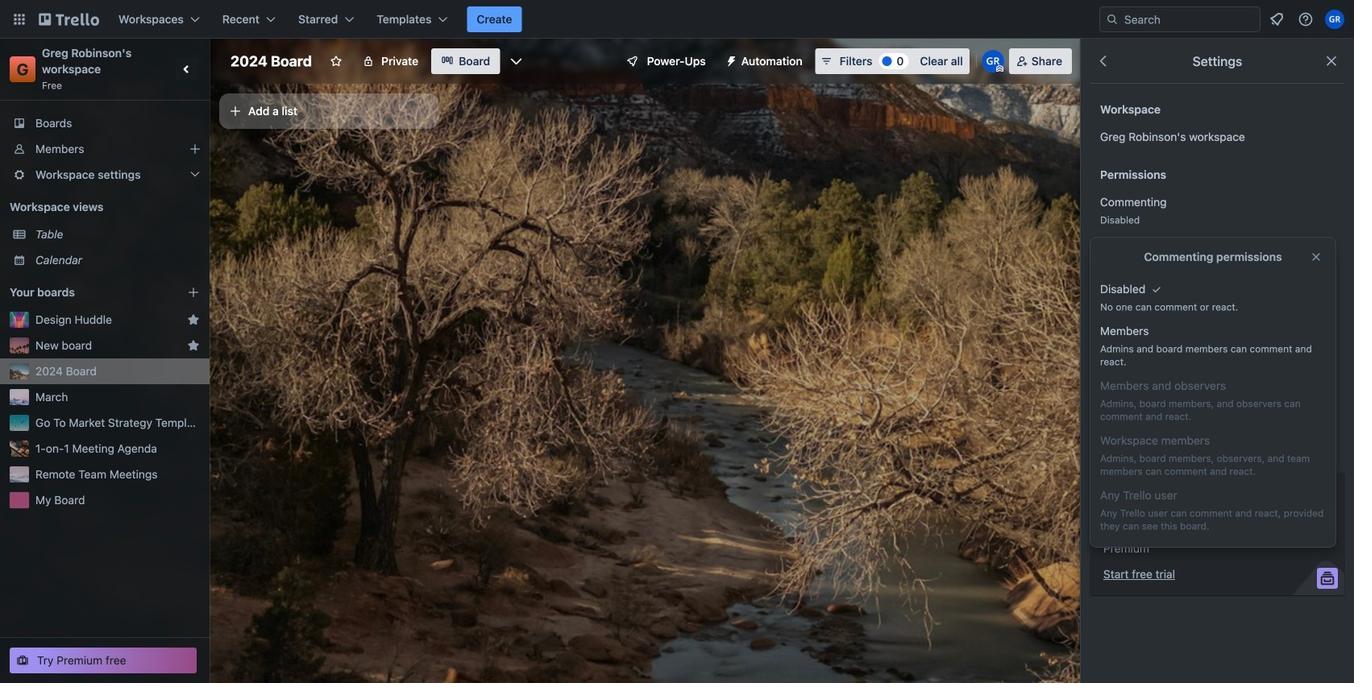 Task type: locate. For each thing, give the bounding box(es) containing it.
1 vertical spatial starred icon image
[[187, 340, 200, 352]]

starred icon image
[[187, 314, 200, 327], [187, 340, 200, 352]]

Board name text field
[[223, 48, 320, 74]]

1 starred icon image from the top
[[187, 314, 200, 327]]

0 vertical spatial starred icon image
[[187, 314, 200, 327]]

primary element
[[0, 0, 1355, 39]]

greg robinson (gregrobinson96) image
[[982, 50, 1005, 73]]

this member is an admin of this board. image
[[997, 65, 1004, 73]]

sm image
[[1149, 281, 1165, 298]]

Search field
[[1100, 6, 1261, 32]]

sm image
[[719, 48, 742, 71]]

add board image
[[187, 286, 200, 299]]



Task type: describe. For each thing, give the bounding box(es) containing it.
2 starred icon image from the top
[[187, 340, 200, 352]]

0 notifications image
[[1268, 10, 1287, 29]]

your boards with 8 items element
[[10, 283, 163, 302]]

greg robinson (gregrobinson96) image
[[1326, 10, 1345, 29]]

customize views image
[[508, 53, 524, 69]]

search image
[[1106, 13, 1119, 26]]

open information menu image
[[1298, 11, 1315, 27]]

workspace navigation collapse icon image
[[176, 58, 198, 81]]

star or unstar board image
[[330, 55, 343, 68]]

back to home image
[[39, 6, 99, 32]]



Task type: vqa. For each thing, say whether or not it's contained in the screenshot.
1st Starred Icon from the bottom
yes



